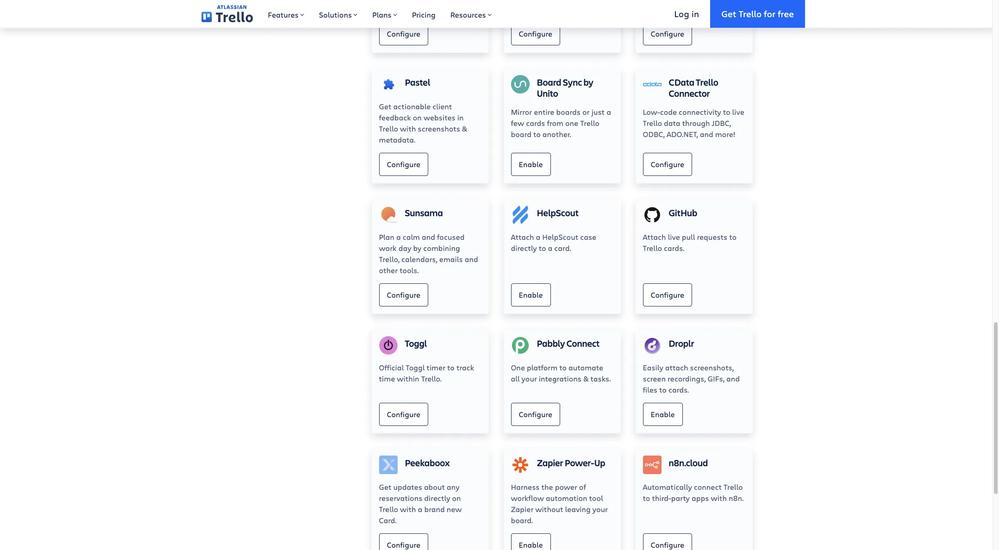 Task type: locate. For each thing, give the bounding box(es) containing it.
directly inside 'attach a helpscout case directly to a card.'
[[511, 243, 537, 253]]

to up the 'integrations'
[[560, 363, 567, 373]]

recordings,
[[668, 374, 706, 384]]

1 vertical spatial in
[[458, 113, 464, 123]]

cards.
[[664, 243, 685, 253], [669, 385, 689, 395]]

and right 'gifs,'
[[727, 374, 740, 384]]

0 vertical spatial live
[[733, 107, 745, 117]]

get
[[722, 8, 737, 19], [379, 102, 392, 111], [379, 482, 392, 492]]

0 vertical spatial on
[[413, 113, 422, 123]]

0 horizontal spatial your
[[522, 374, 537, 384]]

ado.net,
[[667, 129, 698, 139]]

directly up brand
[[424, 494, 450, 503]]

1 horizontal spatial your
[[593, 505, 608, 514]]

1 horizontal spatial on
[[452, 494, 461, 503]]

1 horizontal spatial &
[[584, 374, 589, 384]]

0 vertical spatial by
[[584, 76, 594, 89]]

trello
[[739, 8, 762, 19], [696, 76, 719, 89], [581, 118, 600, 128], [643, 118, 662, 128], [379, 124, 398, 134], [643, 243, 662, 253], [724, 482, 743, 492], [379, 505, 398, 514]]

by right sync
[[584, 76, 594, 89]]

official
[[379, 363, 404, 373]]

platform
[[527, 363, 558, 373]]

trello,
[[379, 255, 400, 264]]

updates
[[394, 482, 422, 492]]

to down cards
[[534, 129, 541, 139]]

live left pull
[[668, 232, 680, 242]]

any
[[447, 482, 460, 492]]

one platform to automate all your integrations & tasks.
[[511, 363, 611, 384]]

get for pastel
[[379, 102, 392, 111]]

pabbly connect
[[537, 337, 600, 350]]

just
[[592, 107, 605, 117]]

configure for sunsama
[[387, 290, 421, 300]]

1 horizontal spatial zapier
[[537, 457, 563, 469]]

and inside "low-code connectivity to live trello data through jdbc, odbc, ado.net, and more!"
[[700, 129, 714, 139]]

card.
[[555, 243, 571, 253]]

to
[[723, 107, 731, 117], [534, 129, 541, 139], [730, 232, 737, 242], [539, 243, 546, 253], [448, 363, 455, 373], [560, 363, 567, 373], [660, 385, 667, 395], [643, 494, 651, 503]]

trello inside attach live pull requests to trello cards.
[[643, 243, 662, 253]]

atlassian trello image
[[202, 5, 253, 23]]

few
[[511, 118, 524, 128]]

live up more!
[[733, 107, 745, 117]]

1 horizontal spatial directly
[[511, 243, 537, 253]]

attach
[[666, 363, 689, 373]]

the
[[542, 482, 553, 492]]

1 vertical spatial by
[[413, 243, 422, 253]]

with for peekaboox
[[400, 505, 416, 514]]

& right screenshots
[[462, 124, 468, 134]]

enable link for zapier power-up
[[511, 534, 551, 550]]

2 vertical spatial with
[[400, 505, 416, 514]]

with inside get actionable client feedback on websites in trello with screenshots & metadata.
[[400, 124, 416, 134]]

plan
[[379, 232, 395, 242]]

free
[[778, 8, 794, 19]]

1 vertical spatial &
[[584, 374, 589, 384]]

1 vertical spatial directly
[[424, 494, 450, 503]]

sync
[[563, 76, 582, 89]]

n8n.
[[729, 494, 744, 503]]

0 vertical spatial with
[[400, 124, 416, 134]]

get inside get updates about any reservations directly on trello with a brand new card.
[[379, 482, 392, 492]]

data
[[664, 118, 681, 128]]

to inside official toggl timer to track time within trello.
[[448, 363, 455, 373]]

& down automate
[[584, 374, 589, 384]]

0 vertical spatial cards.
[[664, 243, 685, 253]]

with down reservations
[[400, 505, 416, 514]]

configure link for n8n.cloud
[[643, 534, 693, 550]]

your right all on the right bottom of page
[[522, 374, 537, 384]]

attach for github
[[643, 232, 666, 242]]

to inside "low-code connectivity to live trello data through jdbc, odbc, ado.net, and more!"
[[723, 107, 731, 117]]

helpscout up 'attach a helpscout case directly to a card.'
[[537, 207, 579, 219]]

n8n.cloud
[[669, 457, 708, 469]]

with up 'metadata.'
[[400, 124, 416, 134]]

1 vertical spatial zapier
[[511, 505, 534, 514]]

boards
[[557, 107, 581, 117]]

by up calendars,
[[413, 243, 422, 253]]

configure for pastel
[[387, 159, 421, 169]]

0 horizontal spatial live
[[668, 232, 680, 242]]

with
[[400, 124, 416, 134], [711, 494, 727, 503], [400, 505, 416, 514]]

emails
[[440, 255, 463, 264]]

metadata.
[[379, 135, 416, 145]]

2 attach from the left
[[643, 232, 666, 242]]

enable for helpscout
[[519, 290, 543, 300]]

1 vertical spatial helpscout
[[543, 232, 579, 242]]

1 vertical spatial cards.
[[669, 385, 689, 395]]

configure
[[387, 29, 421, 38], [519, 29, 553, 38], [651, 29, 685, 38], [387, 159, 421, 169], [651, 159, 685, 169], [387, 290, 421, 300], [651, 290, 685, 300], [387, 409, 421, 419], [519, 409, 553, 419], [387, 540, 421, 550], [651, 540, 685, 550]]

card.
[[379, 516, 397, 526]]

and
[[700, 129, 714, 139], [422, 232, 435, 242], [465, 255, 478, 264], [727, 374, 740, 384]]

0 vertical spatial directly
[[511, 243, 537, 253]]

attach for helpscout
[[511, 232, 534, 242]]

day
[[399, 243, 412, 253]]

0 vertical spatial zapier
[[537, 457, 563, 469]]

your down tool
[[593, 505, 608, 514]]

helpscout
[[537, 207, 579, 219], [543, 232, 579, 242]]

configure for pabbly connect
[[519, 409, 553, 419]]

in right websites
[[458, 113, 464, 123]]

to up jdbc,
[[723, 107, 731, 117]]

files
[[643, 385, 658, 395]]

1 horizontal spatial attach
[[643, 232, 666, 242]]

on
[[413, 113, 422, 123], [452, 494, 461, 503]]

to right files
[[660, 385, 667, 395]]

on inside get updates about any reservations directly on trello with a brand new card.
[[452, 494, 461, 503]]

get for peekaboox
[[379, 482, 392, 492]]

through
[[683, 118, 710, 128]]

configure for n8n.cloud
[[651, 540, 685, 550]]

to right requests
[[730, 232, 737, 242]]

calm
[[403, 232, 420, 242]]

a
[[607, 107, 611, 117], [396, 232, 401, 242], [536, 232, 541, 242], [548, 243, 553, 253], [418, 505, 423, 514]]

new
[[447, 505, 462, 514]]

zapier power-up
[[537, 457, 606, 469]]

power
[[555, 482, 578, 492]]

directly
[[511, 243, 537, 253], [424, 494, 450, 503]]

plans button
[[365, 0, 405, 28]]

to left track
[[448, 363, 455, 373]]

cdata
[[669, 76, 695, 89]]

to left card.
[[539, 243, 546, 253]]

configure link for github
[[643, 284, 693, 307]]

directly inside get updates about any reservations directly on trello with a brand new card.
[[424, 494, 450, 503]]

configure link
[[379, 22, 429, 46], [511, 22, 561, 46], [643, 22, 693, 46], [379, 153, 429, 176], [643, 153, 693, 176], [379, 284, 429, 307], [643, 284, 693, 307], [379, 403, 429, 426], [511, 403, 561, 426], [379, 534, 429, 550], [643, 534, 693, 550]]

configure link for pabbly connect
[[511, 403, 561, 426]]

1 horizontal spatial in
[[692, 8, 700, 19]]

enable link
[[511, 153, 551, 176], [511, 284, 551, 307], [643, 403, 683, 426], [511, 534, 551, 550]]

and down through
[[700, 129, 714, 139]]

enable link for helpscout
[[511, 284, 551, 307]]

1 horizontal spatial by
[[584, 76, 594, 89]]

a inside get updates about any reservations directly on trello with a brand new card.
[[418, 505, 423, 514]]

enable
[[519, 159, 543, 169], [519, 290, 543, 300], [651, 409, 675, 419], [519, 540, 543, 550]]

0 horizontal spatial directly
[[424, 494, 450, 503]]

zapier up the
[[537, 457, 563, 469]]

toggl up timer
[[405, 337, 427, 350]]

1 vertical spatial live
[[668, 232, 680, 242]]

cards
[[526, 118, 545, 128]]

0 vertical spatial your
[[522, 374, 537, 384]]

get left 'for'
[[722, 8, 737, 19]]

get inside get actionable client feedback on websites in trello with screenshots & metadata.
[[379, 102, 392, 111]]

pull
[[682, 232, 695, 242]]

1 attach from the left
[[511, 232, 534, 242]]

configure link for peekaboox
[[379, 534, 429, 550]]

live inside attach live pull requests to trello cards.
[[668, 232, 680, 242]]

party
[[672, 494, 690, 503]]

attach inside 'attach a helpscout case directly to a card.'
[[511, 232, 534, 242]]

0 horizontal spatial attach
[[511, 232, 534, 242]]

log in
[[675, 8, 700, 19]]

connect
[[567, 337, 600, 350]]

on up new
[[452, 494, 461, 503]]

0 horizontal spatial &
[[462, 124, 468, 134]]

1 vertical spatial with
[[711, 494, 727, 503]]

1 horizontal spatial live
[[733, 107, 745, 117]]

cards. inside 'easily attach screenshots, screen recordings, gifs, and files to cards.'
[[669, 385, 689, 395]]

zapier up board.
[[511, 505, 534, 514]]

get up reservations
[[379, 482, 392, 492]]

on inside get actionable client feedback on websites in trello with screenshots & metadata.
[[413, 113, 422, 123]]

to left third-
[[643, 494, 651, 503]]

gifs,
[[708, 374, 725, 384]]

harness
[[511, 482, 540, 492]]

by
[[584, 76, 594, 89], [413, 243, 422, 253]]

with inside get updates about any reservations directly on trello with a brand new card.
[[400, 505, 416, 514]]

attach
[[511, 232, 534, 242], [643, 232, 666, 242]]

get up "feedback"
[[379, 102, 392, 111]]

within
[[397, 374, 420, 384]]

connector
[[669, 87, 710, 100]]

2 vertical spatial get
[[379, 482, 392, 492]]

by inside "board sync by unito"
[[584, 76, 594, 89]]

1 vertical spatial get
[[379, 102, 392, 111]]

toggl
[[405, 337, 427, 350], [406, 363, 425, 373]]

and inside 'easily attach screenshots, screen recordings, gifs, and files to cards.'
[[727, 374, 740, 384]]

board.
[[511, 516, 533, 526]]

with inside automatically connect trello to third-party apps with n8n.
[[711, 494, 727, 503]]

0 horizontal spatial zapier
[[511, 505, 534, 514]]

configure link for cdata trello connector
[[643, 153, 693, 176]]

cards. down the recordings,
[[669, 385, 689, 395]]

for
[[764, 8, 776, 19]]

workflow
[[511, 494, 544, 503]]

attach inside attach live pull requests to trello cards.
[[643, 232, 666, 242]]

toggl up the within
[[406, 363, 425, 373]]

trello inside the cdata trello connector
[[696, 76, 719, 89]]

helpscout up card.
[[543, 232, 579, 242]]

in right log
[[692, 8, 700, 19]]

your inside harness the power of workflow automation tool zapier without leaving your board.
[[593, 505, 608, 514]]

0 vertical spatial helpscout
[[537, 207, 579, 219]]

1 vertical spatial your
[[593, 505, 608, 514]]

time
[[379, 374, 395, 384]]

on down actionable at top
[[413, 113, 422, 123]]

live inside "low-code connectivity to live trello data through jdbc, odbc, ado.net, and more!"
[[733, 107, 745, 117]]

0 vertical spatial &
[[462, 124, 468, 134]]

of
[[579, 482, 586, 492]]

from
[[547, 118, 564, 128]]

screenshots
[[418, 124, 460, 134]]

0 horizontal spatial on
[[413, 113, 422, 123]]

harness the power of workflow automation tool zapier without leaving your board.
[[511, 482, 608, 526]]

requests
[[697, 232, 728, 242]]

1 vertical spatial on
[[452, 494, 461, 503]]

automatically
[[643, 482, 692, 492]]

with down the connect
[[711, 494, 727, 503]]

1 vertical spatial toggl
[[406, 363, 425, 373]]

0 horizontal spatial in
[[458, 113, 464, 123]]

get actionable client feedback on websites in trello with screenshots & metadata.
[[379, 102, 468, 145]]

trello inside get actionable client feedback on websites in trello with screenshots & metadata.
[[379, 124, 398, 134]]

directly left card.
[[511, 243, 537, 253]]

0 horizontal spatial by
[[413, 243, 422, 253]]

board
[[511, 129, 532, 139]]

apps
[[692, 494, 709, 503]]

cards. down pull
[[664, 243, 685, 253]]



Task type: describe. For each thing, give the bounding box(es) containing it.
feedback
[[379, 113, 411, 123]]

mirror
[[511, 107, 532, 117]]

log in link
[[663, 0, 711, 28]]

plan a calm and focused work day by combining trello, calendars, emails and other tools.
[[379, 232, 478, 275]]

enable link for droplr
[[643, 403, 683, 426]]

power-
[[565, 457, 595, 469]]

configure link for sunsama
[[379, 284, 429, 307]]

peekaboox
[[405, 457, 450, 469]]

cards. inside attach live pull requests to trello cards.
[[664, 243, 685, 253]]

get updates about any reservations directly on trello with a brand new card.
[[379, 482, 462, 526]]

pastel
[[405, 76, 430, 89]]

to inside 'attach a helpscout case directly to a card.'
[[539, 243, 546, 253]]

configure link for pastel
[[379, 153, 429, 176]]

a inside plan a calm and focused work day by combining trello, calendars, emails and other tools.
[[396, 232, 401, 242]]

solutions button
[[312, 0, 365, 28]]

trello inside the mirror entire boards or just a few cards from one trello board to another.
[[581, 118, 600, 128]]

without
[[536, 505, 564, 514]]

one
[[511, 363, 525, 373]]

resources
[[451, 10, 486, 19]]

screen
[[643, 374, 666, 384]]

helpscout inside 'attach a helpscout case directly to a card.'
[[543, 232, 579, 242]]

0 vertical spatial get
[[722, 8, 737, 19]]

configure for toggl
[[387, 409, 421, 419]]

to inside automatically connect trello to third-party apps with n8n.
[[643, 494, 651, 503]]

0 vertical spatial toggl
[[405, 337, 427, 350]]

automate
[[569, 363, 604, 373]]

entire
[[534, 107, 555, 117]]

by inside plan a calm and focused work day by combining trello, calendars, emails and other tools.
[[413, 243, 422, 253]]

pricing link
[[405, 0, 443, 28]]

case
[[581, 232, 597, 242]]

connect
[[694, 482, 722, 492]]

calendars,
[[402, 255, 438, 264]]

zapier inside harness the power of workflow automation tool zapier without leaving your board.
[[511, 505, 534, 514]]

attach live pull requests to trello cards.
[[643, 232, 737, 253]]

unito
[[537, 87, 559, 100]]

features
[[268, 10, 299, 19]]

sunsama
[[405, 207, 443, 219]]

log
[[675, 8, 690, 19]]

0 vertical spatial in
[[692, 8, 700, 19]]

with for pastel
[[400, 124, 416, 134]]

board
[[537, 76, 562, 89]]

to inside attach live pull requests to trello cards.
[[730, 232, 737, 242]]

connectivity
[[679, 107, 722, 117]]

or
[[583, 107, 590, 117]]

toggl inside official toggl timer to track time within trello.
[[406, 363, 425, 373]]

mirror entire boards or just a few cards from one trello board to another.
[[511, 107, 611, 139]]

configure for peekaboox
[[387, 540, 421, 550]]

easily
[[643, 363, 664, 373]]

in inside get actionable client feedback on websites in trello with screenshots & metadata.
[[458, 113, 464, 123]]

resources button
[[443, 0, 499, 28]]

up
[[595, 457, 606, 469]]

work
[[379, 243, 397, 253]]

reservations
[[379, 494, 423, 503]]

cdata trello connector
[[669, 76, 719, 100]]

leaving
[[565, 505, 591, 514]]

pabbly
[[537, 337, 565, 350]]

a inside the mirror entire boards or just a few cards from one trello board to another.
[[607, 107, 611, 117]]

pricing
[[412, 10, 436, 19]]

and right calm
[[422, 232, 435, 242]]

enable for zapier power-up
[[519, 540, 543, 550]]

& inside the one platform to automate all your integrations & tasks.
[[584, 374, 589, 384]]

actionable
[[394, 102, 431, 111]]

github
[[669, 207, 698, 219]]

track
[[457, 363, 474, 373]]

solutions
[[319, 10, 352, 19]]

one
[[566, 118, 579, 128]]

to inside the one platform to automate all your integrations & tasks.
[[560, 363, 567, 373]]

configure for github
[[651, 290, 685, 300]]

jdbc,
[[712, 118, 732, 128]]

configure for cdata trello connector
[[651, 159, 685, 169]]

enable for droplr
[[651, 409, 675, 419]]

attach a helpscout case directly to a card.
[[511, 232, 597, 253]]

enable for board sync by unito
[[519, 159, 543, 169]]

timer
[[427, 363, 446, 373]]

odbc,
[[643, 129, 665, 139]]

plans
[[372, 10, 392, 19]]

integrations
[[539, 374, 582, 384]]

trello inside automatically connect trello to third-party apps with n8n.
[[724, 482, 743, 492]]

get trello for free
[[722, 8, 794, 19]]

configure link for toggl
[[379, 403, 429, 426]]

tool
[[589, 494, 603, 503]]

& inside get actionable client feedback on websites in trello with screenshots & metadata.
[[462, 124, 468, 134]]

all
[[511, 374, 520, 384]]

automatically connect trello to third-party apps with n8n.
[[643, 482, 744, 503]]

trello inside "low-code connectivity to live trello data through jdbc, odbc, ado.net, and more!"
[[643, 118, 662, 128]]

websites
[[424, 113, 456, 123]]

low-
[[643, 107, 660, 117]]

enable link for board sync by unito
[[511, 153, 551, 176]]

tasks.
[[591, 374, 611, 384]]

features button
[[261, 0, 312, 28]]

brand
[[424, 505, 445, 514]]

get trello for free link
[[711, 0, 806, 28]]

droplr
[[669, 337, 695, 350]]

focused
[[437, 232, 465, 242]]

third-
[[652, 494, 672, 503]]

to inside the mirror entire boards or just a few cards from one trello board to another.
[[534, 129, 541, 139]]

to inside 'easily attach screenshots, screen recordings, gifs, and files to cards.'
[[660, 385, 667, 395]]

and right emails
[[465, 255, 478, 264]]

another.
[[543, 129, 571, 139]]

trello inside get updates about any reservations directly on trello with a brand new card.
[[379, 505, 398, 514]]

other
[[379, 266, 398, 275]]

automation
[[546, 494, 588, 503]]

official toggl timer to track time within trello.
[[379, 363, 474, 384]]

screenshots,
[[690, 363, 734, 373]]

your inside the one platform to automate all your integrations & tasks.
[[522, 374, 537, 384]]



Task type: vqa. For each thing, say whether or not it's contained in the screenshot.


